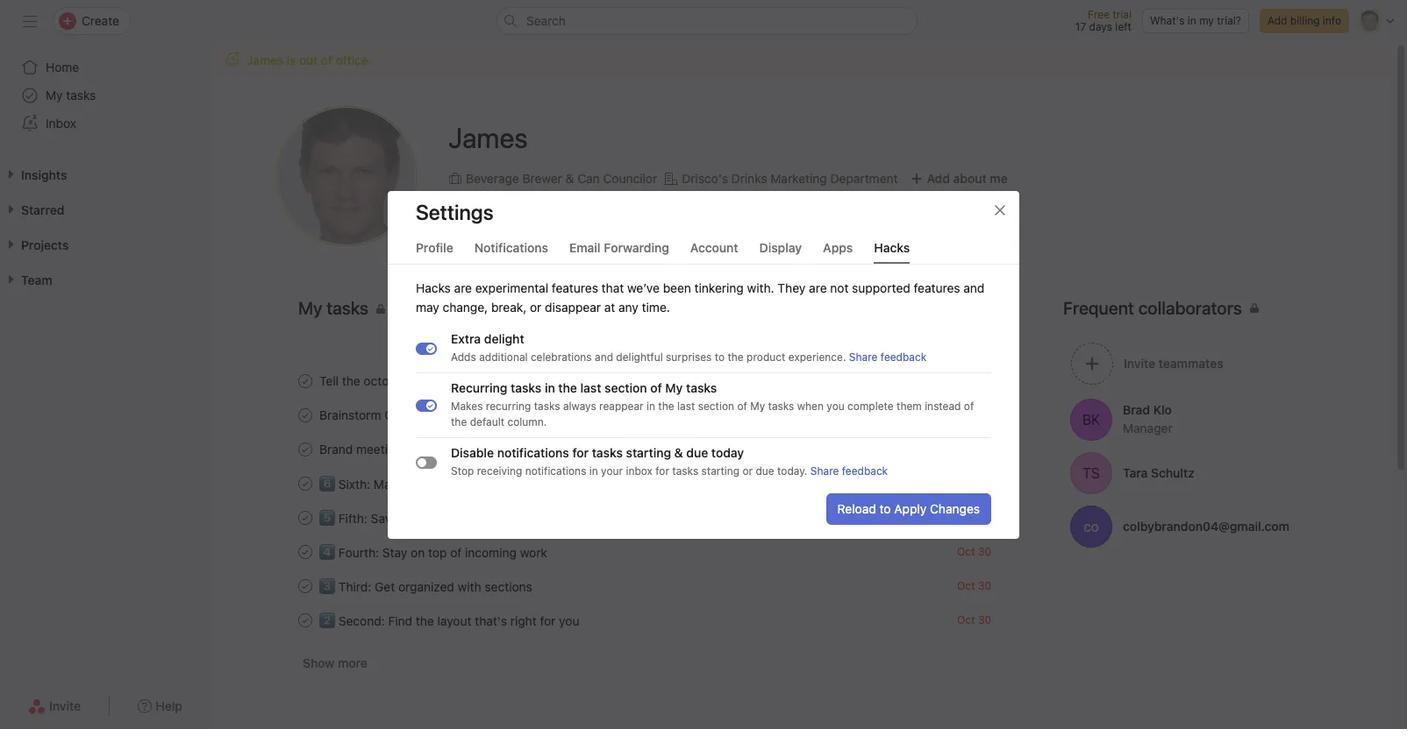 Task type: vqa. For each thing, say whether or not it's contained in the screenshot.
Disable
yes



Task type: describe. For each thing, give the bounding box(es) containing it.
me
[[990, 171, 1008, 186]]

tell
[[319, 374, 339, 389]]

my tasks
[[298, 298, 368, 318]]

reload
[[837, 501, 876, 516]]

my tasks link
[[11, 82, 200, 110]]

1 26 from the top
[[978, 375, 991, 388]]

layout
[[437, 614, 471, 629]]

reload to apply changes
[[837, 501, 980, 516]]

edit profile button
[[448, 201, 532, 233]]

time
[[401, 511, 426, 526]]

17
[[1075, 20, 1086, 33]]

account button
[[690, 240, 738, 264]]

0 vertical spatial for
[[572, 445, 589, 460]]

incoming
[[465, 546, 517, 561]]

apply
[[894, 501, 927, 516]]

home
[[46, 60, 79, 75]]

frequent collaborators
[[1063, 298, 1242, 318]]

they
[[778, 280, 806, 295]]

2 26 from the top
[[978, 409, 991, 422]]

drisco's drinks
[[870, 408, 945, 421]]

column.
[[507, 415, 547, 429]]

1 vertical spatial work
[[520, 546, 547, 561]]

apps
[[823, 240, 853, 255]]

the left disable
[[432, 442, 451, 457]]

invite
[[49, 699, 81, 714]]

–
[[969, 409, 975, 422]]

or inside disable notifications for tasks starting & due today stop receiving notifications in your inbox for tasks starting or due today. share feedback
[[742, 464, 753, 478]]

tara schultz
[[1123, 465, 1195, 480]]

tasks right inbox on the bottom of the page
[[672, 464, 698, 478]]

trial
[[1113, 8, 1132, 21]]

0 vertical spatial with
[[405, 442, 429, 457]]

show more
[[303, 656, 367, 671]]

completed image for 6️⃣
[[295, 473, 316, 494]]

settings
[[416, 200, 493, 224]]

trial?
[[1217, 14, 1241, 27]]

completed image for brand
[[295, 439, 316, 460]]

more
[[338, 656, 367, 671]]

inbox link
[[11, 110, 200, 138]]

recurring
[[486, 400, 531, 413]]

tasks left when
[[768, 400, 794, 413]]

oct 24 – 26
[[932, 409, 991, 422]]

switch for disable notifications for tasks starting & due today
[[416, 456, 437, 468]]

break,
[[491, 300, 527, 314]]

brand meeting with the marketing team
[[319, 442, 542, 457]]

email
[[569, 240, 600, 255]]

brewer
[[522, 171, 562, 186]]

of right top
[[450, 546, 462, 561]]

share feedback link for surprises
[[849, 350, 926, 364]]

instead
[[925, 400, 961, 413]]

0 horizontal spatial due
[[686, 445, 708, 460]]

delight
[[484, 331, 524, 346]]

5️⃣ fifth: save time by collaborating in asana
[[319, 511, 571, 526]]

0 horizontal spatial &
[[565, 171, 574, 186]]

octopus
[[364, 374, 410, 389]]

department
[[830, 171, 898, 186]]

additional
[[479, 350, 528, 364]]

in inside button
[[1188, 14, 1196, 27]]

ja button
[[276, 106, 417, 246]]

oct 30 button for asana
[[957, 511, 991, 525]]

to inside extra delight adds additional celebrations and delightful surprises to the product experience. share feedback
[[715, 350, 725, 364]]

that's
[[475, 614, 507, 629]]

1 horizontal spatial last
[[677, 400, 695, 413]]

completed checkbox for brainstorm
[[295, 405, 316, 426]]

search list box
[[496, 7, 918, 35]]

is
[[287, 53, 296, 68]]

forwarding
[[604, 240, 669, 255]]

0 vertical spatial notifications
[[497, 445, 569, 460]]

0 horizontal spatial you
[[413, 374, 433, 389]]

love
[[437, 374, 460, 389]]

the down makes on the bottom of the page
[[451, 415, 467, 429]]

& inside disable notifications for tasks starting & due today stop receiving notifications in your inbox for tasks starting or due today. share feedback
[[674, 445, 683, 460]]

make
[[374, 477, 404, 492]]

ja
[[322, 147, 371, 205]]

drisco's for drisco's drinks marketing department
[[682, 171, 728, 186]]

james for james
[[448, 121, 528, 154]]

1 30 from the top
[[978, 477, 991, 490]]

save
[[371, 511, 398, 526]]

today.
[[777, 464, 807, 478]]

1 horizontal spatial starting
[[701, 464, 740, 478]]

5️⃣
[[319, 511, 335, 526]]

oct 30 for work
[[957, 546, 991, 559]]

tasks up your
[[592, 445, 623, 460]]

brainstorm california cola flavors
[[319, 408, 508, 423]]

that
[[601, 280, 624, 295]]

out
[[299, 53, 318, 68]]

stop
[[451, 464, 474, 478]]

receiving
[[477, 464, 522, 478]]

co
[[1083, 519, 1099, 535]]

change,
[[443, 300, 488, 314]]

brad klo manager
[[1123, 402, 1173, 436]]

completed image for tell
[[295, 371, 316, 392]]

tinkering
[[694, 280, 744, 295]]

to inside reload to apply changes button
[[879, 501, 891, 516]]

2 are from the left
[[809, 280, 827, 295]]

completed checkbox for 2️⃣
[[295, 610, 316, 631]]

3️⃣ third: get organized with sections
[[319, 580, 532, 595]]

colbybrandon04@gmail.com
[[1123, 519, 1290, 534]]

inbox
[[46, 116, 76, 131]]

0 horizontal spatial for
[[540, 614, 556, 629]]

recurring tasks in the last section of my tasks makes recurring tasks always reappear in the last section of my tasks when you complete them instead of the default column.
[[451, 380, 974, 429]]

my inside global element
[[46, 88, 63, 103]]

1 are from the left
[[454, 280, 472, 295]]

fifth:
[[338, 511, 367, 526]]

drisco's drinks link
[[863, 407, 945, 424]]

you inside recurring tasks in the last section of my tasks makes recurring tasks always reappear in the last section of my tasks when you complete them instead of the default column.
[[827, 400, 844, 413]]

collaborating
[[446, 511, 520, 526]]

search
[[526, 13, 566, 28]]

changes
[[930, 501, 980, 516]]

team
[[514, 442, 542, 457]]

1 horizontal spatial my
[[665, 380, 683, 395]]

beverage
[[466, 171, 519, 186]]

brand
[[319, 442, 353, 457]]

organized
[[398, 580, 454, 595]]

display
[[759, 240, 802, 255]]

with.
[[747, 280, 774, 295]]

completed checkbox for 5️⃣
[[295, 507, 316, 529]]

1 vertical spatial due
[[756, 464, 774, 478]]

edit profile
[[460, 209, 521, 224]]

profile
[[416, 240, 453, 255]]

profile button
[[416, 240, 453, 264]]

extra delight adds additional celebrations and delightful surprises to the product experience. share feedback
[[451, 331, 926, 364]]

edit
[[460, 209, 481, 224]]

fourth:
[[338, 546, 379, 561]]

disappear
[[545, 300, 601, 314]]



Task type: locate. For each thing, give the bounding box(es) containing it.
hide sidebar image
[[23, 14, 37, 28]]

5 30 from the top
[[978, 614, 991, 627]]

1 vertical spatial last
[[677, 400, 695, 413]]

close image
[[993, 203, 1007, 217]]

1 horizontal spatial are
[[809, 280, 827, 295]]

of up today on the bottom right of page
[[737, 400, 747, 413]]

completed checkbox left 3️⃣ at bottom left
[[295, 576, 316, 597]]

2 completed checkbox from the top
[[295, 610, 316, 631]]

6️⃣
[[319, 477, 335, 492]]

my up inbox at left
[[46, 88, 63, 103]]

share feedback link for today
[[810, 464, 888, 478]]

switch for recurring tasks in the last section of my tasks
[[416, 399, 437, 411]]

work down the asana
[[520, 546, 547, 561]]

ts
[[1083, 465, 1100, 481]]

1 horizontal spatial work
[[520, 546, 547, 561]]

days
[[1089, 20, 1112, 33]]

30 for asana
[[978, 511, 991, 525]]

tasks up column.
[[534, 400, 560, 413]]

notifications down team
[[525, 464, 586, 478]]

0 vertical spatial drisco's
[[682, 171, 728, 186]]

switch left adds
[[416, 342, 437, 354]]

0 horizontal spatial james
[[246, 53, 283, 68]]

1 horizontal spatial drinks
[[913, 408, 945, 421]]

feedback
[[881, 350, 926, 364], [842, 464, 888, 478]]

1 horizontal spatial add
[[1267, 14, 1287, 27]]

0 vertical spatial you
[[413, 374, 433, 389]]

1 completed image from the top
[[295, 405, 316, 426]]

second:
[[338, 614, 385, 629]]

0 vertical spatial share feedback link
[[849, 350, 926, 364]]

tasks inside global element
[[66, 88, 96, 103]]

add left billing
[[1267, 14, 1287, 27]]

complete
[[847, 400, 894, 413]]

switch
[[416, 342, 437, 354], [416, 399, 437, 411], [416, 456, 437, 468]]

1 vertical spatial and
[[595, 350, 613, 364]]

marketing left the department
[[770, 171, 827, 186]]

last up always
[[580, 380, 601, 395]]

completed image for 3️⃣
[[295, 576, 316, 597]]

drisco's for drisco's drinks
[[870, 408, 910, 421]]

0 horizontal spatial my
[[46, 88, 63, 103]]

1 vertical spatial section
[[698, 400, 734, 413]]

0 horizontal spatial starting
[[626, 445, 671, 460]]

0 vertical spatial to
[[715, 350, 725, 364]]

completed checkbox for tell
[[295, 371, 316, 392]]

completed checkbox left 5️⃣
[[295, 507, 316, 529]]

1 horizontal spatial james
[[448, 121, 528, 154]]

by
[[429, 511, 443, 526]]

completed checkbox for 6️⃣
[[295, 473, 316, 494]]

0 vertical spatial drinks
[[731, 171, 767, 186]]

1 horizontal spatial you
[[559, 614, 579, 629]]

tasks down home
[[66, 88, 96, 103]]

& left today on the bottom right of page
[[674, 445, 683, 460]]

oct 30 button for for
[[957, 614, 991, 627]]

5 oct 30 from the top
[[957, 614, 991, 627]]

1 features from the left
[[552, 280, 598, 295]]

or right break,
[[530, 300, 542, 314]]

the right reappear
[[658, 400, 674, 413]]

2️⃣ second: find the layout that's right for you
[[319, 614, 579, 629]]

1 switch from the top
[[416, 342, 437, 354]]

6 completed checkbox from the top
[[295, 576, 316, 597]]

0 horizontal spatial them
[[463, 374, 492, 389]]

today
[[711, 445, 744, 460]]

share feedback link up the reload
[[810, 464, 888, 478]]

2 vertical spatial my
[[750, 400, 765, 413]]

1 oct 30 button from the top
[[957, 511, 991, 525]]

beverage brewer & can councilor
[[466, 171, 657, 186]]

search button
[[496, 7, 918, 35]]

0 horizontal spatial add
[[927, 171, 950, 186]]

tell the octopus you love them
[[319, 374, 492, 389]]

2 vertical spatial completed image
[[295, 542, 316, 563]]

bk
[[1082, 412, 1100, 428]]

them inside recurring tasks in the last section of my tasks makes recurring tasks always reappear in the last section of my tasks when you complete them instead of the default column.
[[897, 400, 922, 413]]

3 oct 30 button from the top
[[957, 580, 991, 593]]

hacks up may
[[416, 280, 451, 295]]

in left the asana
[[524, 511, 533, 526]]

drisco's drinks marketing department
[[682, 171, 898, 186]]

Completed checkbox
[[295, 405, 316, 426], [295, 439, 316, 460], [295, 473, 316, 494], [295, 507, 316, 529], [295, 542, 316, 563], [295, 576, 316, 597]]

0 vertical spatial hacks
[[874, 240, 910, 255]]

2️⃣
[[319, 614, 335, 629]]

2 30 from the top
[[978, 511, 991, 525]]

oct 30 for asana
[[957, 511, 991, 525]]

2 completed checkbox from the top
[[295, 439, 316, 460]]

1 horizontal spatial to
[[879, 501, 891, 516]]

james up beverage
[[448, 121, 528, 154]]

you left love
[[413, 374, 433, 389]]

hacks inside hacks are experimental features that we've been tinkering with. they are not supported features and may change, break, or disappear at any time.
[[416, 280, 451, 295]]

drisco's up account
[[682, 171, 728, 186]]

starting up inbox on the bottom of the page
[[626, 445, 671, 460]]

0 vertical spatial switch
[[416, 342, 437, 354]]

5 completed image from the top
[[295, 610, 316, 631]]

in left your
[[589, 464, 598, 478]]

3 completed image from the top
[[295, 507, 316, 529]]

features right 'supported'
[[914, 280, 960, 295]]

1 horizontal spatial &
[[674, 445, 683, 460]]

or down today on the bottom right of page
[[742, 464, 753, 478]]

1 vertical spatial to
[[879, 501, 891, 516]]

drinks up the display
[[731, 171, 767, 186]]

with down brainstorm california cola flavors
[[405, 442, 429, 457]]

1 horizontal spatial and
[[963, 280, 985, 295]]

add inside "button"
[[927, 171, 950, 186]]

share right experience.
[[849, 350, 878, 364]]

1 vertical spatial switch
[[416, 399, 437, 411]]

in down celebrations
[[545, 380, 555, 395]]

1 vertical spatial share feedback link
[[810, 464, 888, 478]]

due
[[686, 445, 708, 460], [756, 464, 774, 478]]

2 vertical spatial for
[[540, 614, 556, 629]]

feedback up the reload
[[842, 464, 888, 478]]

2 horizontal spatial my
[[750, 400, 765, 413]]

section up today on the bottom right of page
[[698, 400, 734, 413]]

26 right –
[[978, 409, 991, 422]]

of down delightful
[[650, 380, 662, 395]]

0 vertical spatial &
[[565, 171, 574, 186]]

3️⃣
[[319, 580, 335, 595]]

completed image left 3️⃣ at bottom left
[[295, 576, 316, 597]]

my down 'product'
[[750, 400, 765, 413]]

completed checkbox left 2️⃣
[[295, 610, 316, 631]]

the left 'product'
[[728, 350, 744, 364]]

of down oct 26
[[964, 400, 974, 413]]

completed image for 5️⃣
[[295, 507, 316, 529]]

drisco's inside drisco's drinks link
[[870, 408, 910, 421]]

3 oct 30 from the top
[[957, 546, 991, 559]]

1 vertical spatial my
[[665, 380, 683, 395]]

0 horizontal spatial drinks
[[731, 171, 767, 186]]

them left instead
[[897, 400, 922, 413]]

councilor
[[603, 171, 657, 186]]

switch for extra delight
[[416, 342, 437, 354]]

oct 30 button
[[957, 511, 991, 525], [957, 546, 991, 559], [957, 580, 991, 593], [957, 614, 991, 627]]

1 vertical spatial share
[[810, 464, 839, 478]]

for right right
[[540, 614, 556, 629]]

4 oct 30 from the top
[[957, 580, 991, 593]]

the right find
[[416, 614, 434, 629]]

what's in my trial?
[[1150, 14, 1241, 27]]

completed image for 2️⃣
[[295, 610, 316, 631]]

4 completed checkbox from the top
[[295, 507, 316, 529]]

share inside disable notifications for tasks starting & due today stop receiving notifications in your inbox for tasks starting or due today. share feedback
[[810, 464, 839, 478]]

add for add about me
[[927, 171, 950, 186]]

time.
[[642, 300, 670, 314]]

completed checkbox left 6️⃣
[[295, 473, 316, 494]]

3 completed checkbox from the top
[[295, 473, 316, 494]]

notifications
[[497, 445, 569, 460], [525, 464, 586, 478]]

work right make
[[407, 477, 435, 492]]

email forwarding button
[[569, 240, 669, 264]]

feedback inside disable notifications for tasks starting & due today stop receiving notifications in your inbox for tasks starting or due today. share feedback
[[842, 464, 888, 478]]

share inside extra delight adds additional celebrations and delightful surprises to the product experience. share feedback
[[849, 350, 878, 364]]

show more button
[[298, 648, 372, 680]]

disable notifications for tasks starting & due today stop receiving notifications in your inbox for tasks starting or due today. share feedback
[[451, 445, 888, 478]]

&
[[565, 171, 574, 186], [674, 445, 683, 460]]

1 horizontal spatial for
[[572, 445, 589, 460]]

display button
[[759, 240, 802, 264]]

last down the surprises
[[677, 400, 695, 413]]

0 vertical spatial share
[[849, 350, 878, 364]]

drisco's
[[682, 171, 728, 186], [870, 408, 910, 421]]

completed image left 6️⃣
[[295, 473, 316, 494]]

cola
[[441, 408, 467, 423]]

feedback inside extra delight adds additional celebrations and delightful surprises to the product experience. share feedback
[[881, 350, 926, 364]]

and inside extra delight adds additional celebrations and delightful surprises to the product experience. share feedback
[[595, 350, 613, 364]]

2 vertical spatial switch
[[416, 456, 437, 468]]

for down always
[[572, 445, 589, 460]]

at
[[604, 300, 615, 314]]

1 horizontal spatial share
[[849, 350, 878, 364]]

1 vertical spatial starting
[[701, 464, 740, 478]]

drinks left 24
[[913, 408, 945, 421]]

tasks down the surprises
[[686, 380, 717, 395]]

we've
[[627, 280, 660, 295]]

1 vertical spatial you
[[827, 400, 844, 413]]

switch up 6️⃣ sixth: make work manageable
[[416, 456, 437, 468]]

makes
[[451, 400, 483, 413]]

0 vertical spatial them
[[463, 374, 492, 389]]

1 vertical spatial hacks
[[416, 280, 451, 295]]

1 vertical spatial marketing
[[454, 442, 511, 457]]

1 completed checkbox from the top
[[295, 371, 316, 392]]

1 vertical spatial drisco's
[[870, 408, 910, 421]]

26
[[978, 375, 991, 388], [978, 409, 991, 422]]

completed image left 5️⃣
[[295, 507, 316, 529]]

my tasks
[[46, 88, 96, 103]]

completed image left 2️⃣
[[295, 610, 316, 631]]

feedback up drisco's drinks
[[881, 350, 926, 364]]

2 horizontal spatial you
[[827, 400, 844, 413]]

1 vertical spatial add
[[927, 171, 950, 186]]

1 vertical spatial completed image
[[295, 439, 316, 460]]

share feedback link up complete
[[849, 350, 926, 364]]

drinks for drisco's drinks marketing department
[[731, 171, 767, 186]]

completed image
[[295, 405, 316, 426], [295, 439, 316, 460], [295, 542, 316, 563]]

may
[[416, 300, 439, 314]]

add left about in the right top of the page
[[927, 171, 950, 186]]

0 horizontal spatial share
[[810, 464, 839, 478]]

completed checkbox left brand
[[295, 439, 316, 460]]

24
[[953, 409, 966, 422]]

1 horizontal spatial hacks
[[874, 240, 910, 255]]

drisco's left instead
[[870, 408, 910, 421]]

0 horizontal spatial and
[[595, 350, 613, 364]]

you right right
[[559, 614, 579, 629]]

are left not
[[809, 280, 827, 295]]

home link
[[11, 54, 200, 82]]

info
[[1323, 14, 1341, 27]]

1 oct 30 from the top
[[957, 477, 991, 490]]

for
[[572, 445, 589, 460], [655, 464, 669, 478], [540, 614, 556, 629]]

0 vertical spatial james
[[246, 53, 283, 68]]

completed checkbox for 3️⃣
[[295, 576, 316, 597]]

always
[[563, 400, 596, 413]]

0 vertical spatial 26
[[978, 375, 991, 388]]

delightful
[[616, 350, 663, 364]]

0 vertical spatial and
[[963, 280, 985, 295]]

1 vertical spatial with
[[458, 580, 481, 595]]

0 vertical spatial or
[[530, 300, 542, 314]]

0 vertical spatial completed image
[[295, 405, 316, 426]]

completed image left brainstorm
[[295, 405, 316, 426]]

1 vertical spatial or
[[742, 464, 753, 478]]

2 completed image from the top
[[295, 473, 316, 494]]

1 horizontal spatial drisco's
[[870, 408, 910, 421]]

add about me
[[927, 171, 1008, 186]]

share
[[849, 350, 878, 364], [810, 464, 839, 478]]

for right inbox on the bottom of the page
[[655, 464, 669, 478]]

Completed checkbox
[[295, 371, 316, 392], [295, 610, 316, 631]]

1 vertical spatial drinks
[[913, 408, 945, 421]]

add for add billing info
[[1267, 14, 1287, 27]]

1 vertical spatial completed checkbox
[[295, 610, 316, 631]]

& left can
[[565, 171, 574, 186]]

drinks for drisco's drinks
[[913, 408, 945, 421]]

reappear
[[599, 400, 644, 413]]

my
[[46, 88, 63, 103], [665, 380, 683, 395], [750, 400, 765, 413]]

1 horizontal spatial with
[[458, 580, 481, 595]]

notifications button
[[474, 240, 548, 264]]

of right out
[[321, 53, 332, 68]]

completed checkbox left 4️⃣
[[295, 542, 316, 563]]

marketing up receiving
[[454, 442, 511, 457]]

with up layout
[[458, 580, 481, 595]]

brad klo
[[1123, 402, 1172, 417]]

add billing info button
[[1260, 9, 1349, 33]]

starting down today on the bottom right of page
[[701, 464, 740, 478]]

oct 30 for for
[[957, 614, 991, 627]]

1 vertical spatial for
[[655, 464, 669, 478]]

supported
[[852, 280, 910, 295]]

30 for for
[[978, 614, 991, 627]]

26 up oct 24 – 26 in the right of the page
[[978, 375, 991, 388]]

completed checkbox for brand
[[295, 439, 316, 460]]

features up disappear
[[552, 280, 598, 295]]

0 vertical spatial work
[[407, 477, 435, 492]]

experience.
[[788, 350, 846, 364]]

3 30 from the top
[[978, 546, 991, 559]]

0 vertical spatial feedback
[[881, 350, 926, 364]]

2 features from the left
[[914, 280, 960, 295]]

2 completed image from the top
[[295, 439, 316, 460]]

in inside disable notifications for tasks starting & due today stop receiving notifications in your inbox for tasks starting or due today. share feedback
[[589, 464, 598, 478]]

0 horizontal spatial to
[[715, 350, 725, 364]]

hacks for hacks are experimental features that we've been tinkering with. they are not supported features and may change, break, or disappear at any time.
[[416, 280, 451, 295]]

free
[[1088, 8, 1110, 21]]

adds
[[451, 350, 476, 364]]

2 vertical spatial you
[[559, 614, 579, 629]]

0 horizontal spatial work
[[407, 477, 435, 492]]

0 horizontal spatial with
[[405, 442, 429, 457]]

oct 30 button for work
[[957, 546, 991, 559]]

completed image left brand
[[295, 439, 316, 460]]

hacks for hacks
[[874, 240, 910, 255]]

4 30 from the top
[[978, 580, 991, 593]]

1 vertical spatial feedback
[[842, 464, 888, 478]]

due left today on the bottom right of page
[[686, 445, 708, 460]]

or inside hacks are experimental features that we've been tinkering with. they are not supported features and may change, break, or disappear at any time.
[[530, 300, 542, 314]]

completed image for brainstorm
[[295, 405, 316, 426]]

0 horizontal spatial section
[[604, 380, 647, 395]]

inbox
[[626, 464, 653, 478]]

completed checkbox left brainstorm
[[295, 405, 316, 426]]

in right reappear
[[646, 400, 655, 413]]

the up always
[[558, 380, 577, 395]]

james for james is out of office.
[[246, 53, 283, 68]]

my down the surprises
[[665, 380, 683, 395]]

completed image left tell
[[295, 371, 316, 392]]

and inside hacks are experimental features that we've been tinkering with. they are not supported features and may change, break, or disappear at any time.
[[963, 280, 985, 295]]

are up change,
[[454, 280, 472, 295]]

notifications down column.
[[497, 445, 569, 460]]

you right when
[[827, 400, 844, 413]]

0 vertical spatial marketing
[[770, 171, 827, 186]]

1 completed checkbox from the top
[[295, 405, 316, 426]]

to right the surprises
[[715, 350, 725, 364]]

1 horizontal spatial marketing
[[770, 171, 827, 186]]

3 completed image from the top
[[295, 542, 316, 563]]

disable
[[451, 445, 494, 460]]

4 completed image from the top
[[295, 576, 316, 597]]

1 completed image from the top
[[295, 371, 316, 392]]

0 vertical spatial completed checkbox
[[295, 371, 316, 392]]

2 oct 30 from the top
[[957, 511, 991, 525]]

james is out of office.
[[246, 53, 372, 68]]

to left apply
[[879, 501, 891, 516]]

brainstorm
[[319, 408, 381, 423]]

0 vertical spatial add
[[1267, 14, 1287, 27]]

sixth:
[[338, 477, 370, 492]]

section up reappear
[[604, 380, 647, 395]]

completed image for 4️⃣
[[295, 542, 316, 563]]

hacks up 'supported'
[[874, 240, 910, 255]]

what's in my trial? button
[[1142, 9, 1249, 33]]

4 oct 30 button from the top
[[957, 614, 991, 627]]

completed image left 4️⃣
[[295, 542, 316, 563]]

30 for work
[[978, 546, 991, 559]]

0 vertical spatial starting
[[626, 445, 671, 460]]

1 horizontal spatial section
[[698, 400, 734, 413]]

apps button
[[823, 240, 853, 264]]

switch left cola
[[416, 399, 437, 411]]

global element
[[0, 43, 211, 148]]

last
[[580, 380, 601, 395], [677, 400, 695, 413]]

1 horizontal spatial them
[[897, 400, 922, 413]]

third:
[[338, 580, 371, 595]]

notifications
[[474, 240, 548, 255]]

2 switch from the top
[[416, 399, 437, 411]]

2 oct 30 button from the top
[[957, 546, 991, 559]]

1 vertical spatial them
[[897, 400, 922, 413]]

on
[[411, 546, 425, 561]]

completed image
[[295, 371, 316, 392], [295, 473, 316, 494], [295, 507, 316, 529], [295, 576, 316, 597], [295, 610, 316, 631]]

in left my
[[1188, 14, 1196, 27]]

completed checkbox for 4️⃣
[[295, 542, 316, 563]]

1 vertical spatial notifications
[[525, 464, 586, 478]]

email forwarding
[[569, 240, 669, 255]]

0 vertical spatial last
[[580, 380, 601, 395]]

any
[[619, 300, 639, 314]]

share right today.
[[810, 464, 839, 478]]

tasks up recurring
[[511, 380, 541, 395]]

5 completed checkbox from the top
[[295, 542, 316, 563]]

the right tell
[[342, 374, 360, 389]]

0 vertical spatial due
[[686, 445, 708, 460]]

add
[[1267, 14, 1287, 27], [927, 171, 950, 186]]

them up makes on the bottom of the page
[[463, 374, 492, 389]]

0 horizontal spatial drisco's
[[682, 171, 728, 186]]

3 switch from the top
[[416, 456, 437, 468]]

add inside button
[[1267, 14, 1287, 27]]

completed checkbox left tell
[[295, 371, 316, 392]]

0 horizontal spatial hacks
[[416, 280, 451, 295]]

1 vertical spatial &
[[674, 445, 683, 460]]

due left today.
[[756, 464, 774, 478]]

1 horizontal spatial or
[[742, 464, 753, 478]]

to
[[715, 350, 725, 364], [879, 501, 891, 516]]

0 horizontal spatial marketing
[[454, 442, 511, 457]]

the inside extra delight adds additional celebrations and delightful surprises to the product experience. share feedback
[[728, 350, 744, 364]]

1 vertical spatial james
[[448, 121, 528, 154]]

what's
[[1150, 14, 1185, 27]]

james left the is
[[246, 53, 283, 68]]

0 horizontal spatial last
[[580, 380, 601, 395]]



